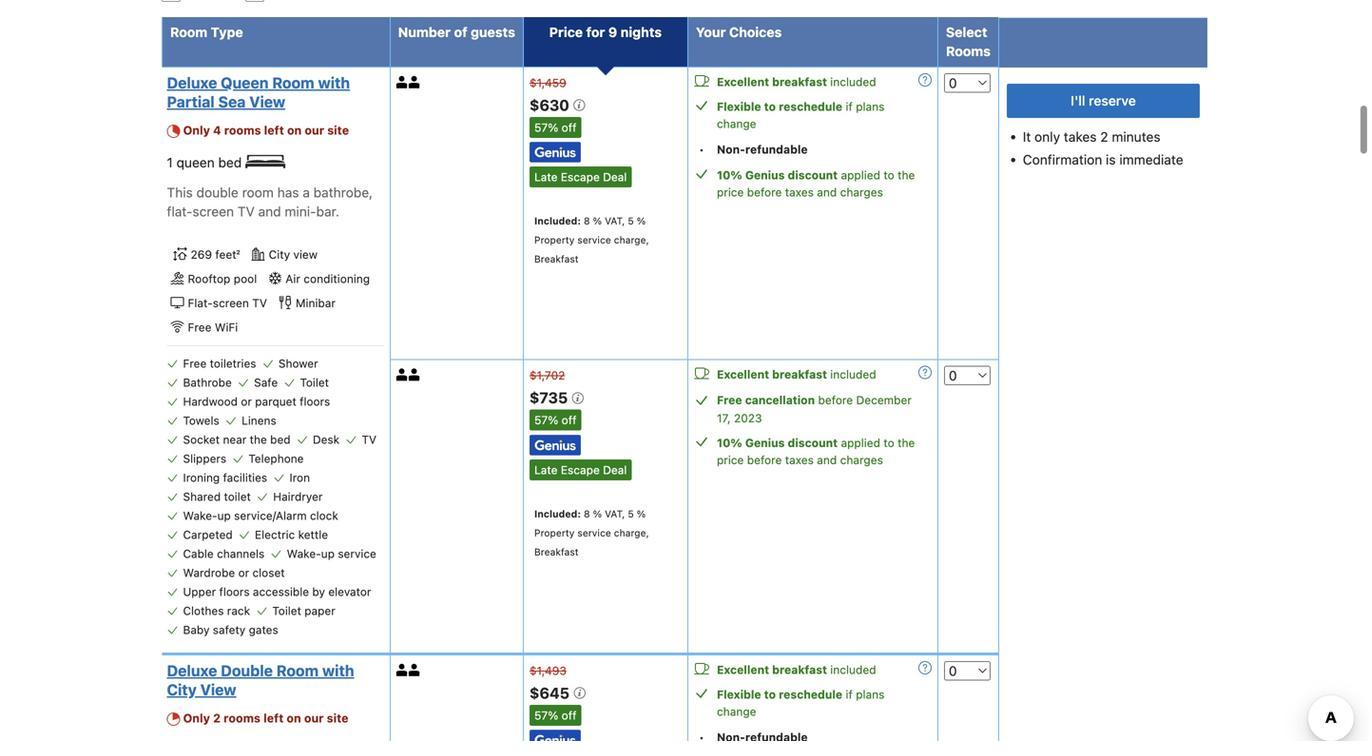 Task type: vqa. For each thing, say whether or not it's contained in the screenshot.
service/Alarm
yes



Task type: locate. For each thing, give the bounding box(es) containing it.
left for sea
[[264, 123, 284, 137]]

late down $630
[[535, 170, 558, 184]]

1 vertical spatial screen
[[213, 296, 249, 310]]

0 vertical spatial tv
[[238, 203, 255, 219]]

hairdryer
[[273, 490, 323, 503]]

your choices
[[696, 24, 782, 40]]

more details on meals and payment options image for $630
[[919, 73, 932, 86]]

paper
[[305, 604, 336, 617]]

only down deluxe double room with city view
[[183, 711, 210, 725]]

city inside deluxe double room with city view
[[167, 680, 197, 699]]

our down deluxe queen room with partial sea view link
[[305, 123, 324, 137]]

2 late escape deal from the top
[[535, 463, 627, 477]]

0 horizontal spatial city
[[167, 680, 197, 699]]

feet²
[[215, 248, 240, 261]]

with up only 4 rooms left on our site
[[318, 73, 350, 92]]

2 vertical spatial and
[[817, 453, 837, 467]]

1 applied from the top
[[841, 168, 881, 181]]

57% off. you're getting 57% off the original price due to multiple deals and benefits.. element for $735
[[530, 410, 582, 431]]

3 off from the top
[[562, 709, 577, 722]]

1 vertical spatial floors
[[219, 585, 250, 598]]

2 charges from the top
[[841, 453, 884, 467]]

more details on meals and payment options image for $645
[[919, 661, 932, 674]]

0 vertical spatial 57% off
[[535, 121, 577, 134]]

late down the $735
[[535, 463, 558, 477]]

1 vertical spatial with
[[322, 661, 354, 680]]

1 left from the top
[[264, 123, 284, 137]]

0 vertical spatial plans
[[856, 100, 885, 113]]

2 escape from the top
[[561, 463, 600, 477]]

flexible to reschedule for $630
[[717, 100, 843, 113]]

deluxe inside deluxe double room with city view
[[167, 661, 217, 680]]

with
[[318, 73, 350, 92], [322, 661, 354, 680]]

2 late from the top
[[535, 463, 558, 477]]

0 horizontal spatial floors
[[219, 585, 250, 598]]

2 if from the top
[[846, 688, 853, 701]]

2 discount from the top
[[788, 436, 838, 450]]

0 vertical spatial site
[[327, 123, 349, 137]]

iron
[[290, 471, 310, 484]]

2
[[1101, 129, 1109, 144], [213, 711, 221, 725]]

1 escape from the top
[[561, 170, 600, 184]]

hardwood or parquet floors
[[183, 395, 330, 408]]

before down non-refundable
[[747, 185, 782, 199]]

0 vertical spatial rooms
[[224, 123, 261, 137]]

0 vertical spatial genius
[[746, 168, 785, 181]]

before december 17, 2023
[[717, 393, 912, 425]]

bathrobe
[[183, 376, 232, 389]]

this
[[167, 184, 193, 200]]

applied
[[841, 168, 881, 181], [841, 436, 881, 450]]

1 vertical spatial vat,
[[605, 508, 625, 519]]

1 vertical spatial included
[[831, 368, 877, 381]]

deluxe for city
[[167, 661, 217, 680]]

number of guests
[[398, 24, 516, 40]]

0 vertical spatial applied to the price before taxes and charges
[[717, 168, 915, 199]]

with inside deluxe double room with city view
[[322, 661, 354, 680]]

1 vertical spatial 57%
[[535, 413, 559, 427]]

1 excellent breakfast included from the top
[[717, 75, 877, 88]]

tv down "pool"
[[252, 296, 267, 310]]

1 vertical spatial 57% off
[[535, 413, 577, 427]]

1 reschedule from the top
[[779, 100, 843, 113]]

pool
[[234, 272, 257, 285]]

floors
[[300, 395, 330, 408], [219, 585, 250, 598]]

before
[[747, 185, 782, 199], [819, 393, 853, 407], [747, 453, 782, 467]]

late escape deal
[[535, 170, 627, 184], [535, 463, 627, 477]]

2 8 from the top
[[584, 508, 590, 519]]

%
[[593, 215, 602, 227], [637, 215, 646, 227], [593, 508, 602, 519], [637, 508, 646, 519]]

if for $630
[[846, 100, 853, 113]]

1 57% from the top
[[535, 121, 559, 134]]

accessible
[[253, 585, 309, 598]]

up down "shared toilet"
[[217, 509, 231, 522]]

toilet paper
[[272, 604, 336, 617]]

free for free cancellation
[[717, 393, 743, 407]]

baby
[[183, 623, 210, 636]]

taxes down "refundable"
[[786, 185, 814, 199]]

1 vertical spatial flexible to reschedule
[[717, 688, 843, 701]]

tv inside this double room has a bathrobe, flat-screen tv and mini-bar.
[[238, 203, 255, 219]]

2 vertical spatial free
[[717, 393, 743, 407]]

57% down $645
[[535, 709, 559, 722]]

telephone
[[249, 452, 304, 465]]

left down deluxe double room with city view "link"
[[264, 711, 284, 725]]

2 57% off. you're getting 57% off the original price due to multiple deals and benefits.. element from the top
[[530, 410, 582, 431]]

discount down "refundable"
[[788, 168, 838, 181]]

2 flexible from the top
[[717, 688, 762, 701]]

2 10% genius discount from the top
[[717, 436, 838, 450]]

1 vertical spatial deal
[[603, 463, 627, 477]]

view up only 4 rooms left on our site
[[249, 93, 286, 111]]

57%
[[535, 121, 559, 134], [535, 413, 559, 427], [535, 709, 559, 722]]

genius down non-refundable
[[746, 168, 785, 181]]

0 vertical spatial included:
[[535, 215, 581, 227]]

1 5 from the top
[[628, 215, 634, 227]]

room left type
[[170, 24, 208, 40]]

2 inside it only takes 2 minutes confirmation is immediate
[[1101, 129, 1109, 144]]

10% genius discount down 2023
[[717, 436, 838, 450]]

off down the $735
[[562, 413, 577, 427]]

only left '4'
[[183, 123, 210, 137]]

free up 17,
[[717, 393, 743, 407]]

deluxe down baby on the left
[[167, 661, 217, 680]]

only
[[183, 123, 210, 137], [183, 711, 210, 725]]

0 vertical spatial 10% genius discount
[[717, 168, 838, 181]]

5 for $735
[[628, 508, 634, 519]]

1 57% off. you're getting 57% off the original price due to multiple deals and benefits.. element from the top
[[530, 117, 582, 138]]

57% off. you're getting 57% off the original price due to multiple deals and benefits.. element for $630
[[530, 117, 582, 138]]

only 4 rooms left on our site
[[183, 123, 349, 137]]

2 reschedule from the top
[[779, 688, 843, 701]]

0 vertical spatial service
[[578, 234, 611, 246]]

57% off. you're getting 57% off the original price due to multiple deals and benefits.. element down $645
[[530, 705, 582, 726]]

price down non-
[[717, 185, 744, 199]]

tv down room on the left top
[[238, 203, 255, 219]]

rooms right '4'
[[224, 123, 261, 137]]

escape for $735
[[561, 463, 600, 477]]

site for deluxe queen room with partial sea view
[[327, 123, 349, 137]]

bed up telephone
[[270, 433, 291, 446]]

plans
[[856, 100, 885, 113], [856, 688, 885, 701]]

1 breakfast from the top
[[773, 75, 828, 88]]

1 vertical spatial site
[[327, 711, 349, 725]]

guests
[[471, 24, 516, 40]]

applied to the price before taxes and charges down "refundable"
[[717, 168, 915, 199]]

included:
[[535, 215, 581, 227], [535, 508, 581, 519]]

1 late from the top
[[535, 170, 558, 184]]

2 on from the top
[[287, 711, 301, 725]]

2 down deluxe double room with city view
[[213, 711, 221, 725]]

2 charge, from the top
[[614, 527, 649, 538]]

0 vertical spatial 10%
[[717, 168, 743, 181]]

1 deal from the top
[[603, 170, 627, 184]]

2 57% from the top
[[535, 413, 559, 427]]

price down 17,
[[717, 453, 744, 467]]

2 change from the top
[[717, 705, 757, 718]]

1 8 % vat, 5 % property service charge, breakfast from the top
[[535, 215, 649, 265]]

1 vertical spatial 57% off. you're getting 57% off the original price due to multiple deals and benefits.. element
[[530, 410, 582, 431]]

1 vertical spatial plans
[[856, 688, 885, 701]]

site down deluxe double room with city view "link"
[[327, 711, 349, 725]]

occupancy image
[[396, 76, 409, 88], [409, 76, 421, 88], [396, 664, 409, 676]]

off for $645
[[562, 709, 577, 722]]

1 57% off from the top
[[535, 121, 577, 134]]

57% off. you're getting 57% off the original price due to multiple deals and benefits.. element for $645
[[530, 705, 582, 726]]

0 vertical spatial more details on meals and payment options image
[[919, 73, 932, 86]]

2 applied to the price before taxes and charges from the top
[[717, 436, 915, 467]]

0 vertical spatial deluxe
[[167, 73, 217, 92]]

9
[[609, 24, 618, 40]]

of
[[454, 24, 468, 40]]

1 vertical spatial taxes
[[786, 453, 814, 467]]

0 vertical spatial breakfast
[[773, 75, 828, 88]]

rooms down deluxe double room with city view
[[224, 711, 261, 725]]

taxes down before december 17, 2023
[[786, 453, 814, 467]]

or down channels
[[238, 566, 249, 579]]

only for partial
[[183, 123, 210, 137]]

up
[[217, 509, 231, 522], [321, 547, 335, 560]]

1 vertical spatial applied
[[841, 436, 881, 450]]

site for deluxe double room with city view
[[327, 711, 349, 725]]

city down baby on the left
[[167, 680, 197, 699]]

i'll reserve button
[[1007, 83, 1201, 118]]

1 vertical spatial up
[[321, 547, 335, 560]]

off down $645
[[562, 709, 577, 722]]

1 vertical spatial rooms
[[224, 711, 261, 725]]

2 8 % vat, 5 % property service charge, breakfast from the top
[[535, 508, 649, 557]]

0 vertical spatial view
[[249, 93, 286, 111]]

free wifi
[[188, 320, 238, 334]]

0 vertical spatial 5
[[628, 215, 634, 227]]

genius down 2023
[[746, 436, 785, 450]]

free
[[188, 320, 212, 334], [183, 357, 207, 370], [717, 393, 743, 407]]

non-
[[717, 142, 746, 156]]

0 vertical spatial reschedule
[[779, 100, 843, 113]]

8
[[584, 215, 590, 227], [584, 508, 590, 519]]

57% off. you're getting 57% off the original price due to multiple deals and benefits.. element down $630
[[530, 117, 582, 138]]

2 breakfast from the top
[[535, 546, 579, 557]]

screen up wifi
[[213, 296, 249, 310]]

2 vertical spatial 57% off
[[535, 709, 577, 722]]

charges
[[841, 185, 884, 199], [841, 453, 884, 467]]

1 horizontal spatial wake-
[[287, 547, 321, 560]]

late escape deal. you're getting a reduced rate because this property is offering a discount on stays between october 1, 2023 and january 3, 2024.. element down $630
[[530, 167, 632, 188]]

0 vertical spatial 57%
[[535, 121, 559, 134]]

late escape deal down the $735
[[535, 463, 627, 477]]

late escape deal. you're getting a reduced rate because this property is offering a discount on stays between october 1, 2023 and january 3, 2024.. element down the $735
[[530, 459, 632, 480]]

2 vertical spatial 57%
[[535, 709, 559, 722]]

before down 2023
[[747, 453, 782, 467]]

1 off from the top
[[562, 121, 577, 134]]

0 horizontal spatial view
[[200, 680, 236, 699]]

57% down $630
[[535, 121, 559, 134]]

0 vertical spatial included
[[831, 75, 877, 88]]

1 vertical spatial and
[[258, 203, 281, 219]]

1 charge, from the top
[[614, 234, 649, 246]]

0 vertical spatial up
[[217, 509, 231, 522]]

rack
[[227, 604, 250, 617]]

2 left from the top
[[264, 711, 284, 725]]

view down the double
[[200, 680, 236, 699]]

deluxe up partial
[[167, 73, 217, 92]]

breakfast for $630
[[773, 75, 828, 88]]

your
[[696, 24, 726, 40]]

service for $630
[[578, 234, 611, 246]]

1
[[167, 154, 173, 170]]

escape down $630
[[561, 170, 600, 184]]

before left 'december'
[[819, 393, 853, 407]]

floors down wardrobe or closet
[[219, 585, 250, 598]]

flexible for $630
[[717, 100, 762, 113]]

0 vertical spatial late escape deal
[[535, 170, 627, 184]]

2 plans from the top
[[856, 688, 885, 701]]

2 only from the top
[[183, 711, 210, 725]]

deluxe double room with city view link
[[167, 661, 379, 699]]

1 horizontal spatial 2
[[1101, 129, 1109, 144]]

discount down before december 17, 2023
[[788, 436, 838, 450]]

57% off down $645
[[535, 709, 577, 722]]

3 breakfast from the top
[[773, 663, 828, 676]]

1 vertical spatial our
[[304, 711, 324, 725]]

1 price from the top
[[717, 185, 744, 199]]

1 horizontal spatial view
[[249, 93, 286, 111]]

late
[[535, 170, 558, 184], [535, 463, 558, 477]]

floors right parquet
[[300, 395, 330, 408]]

free down the flat-
[[188, 320, 212, 334]]

wardrobe
[[183, 566, 235, 579]]

toilet down shower
[[300, 376, 329, 389]]

3 57% off from the top
[[535, 709, 577, 722]]

left down deluxe queen room with partial sea view link
[[264, 123, 284, 137]]

select rooms
[[946, 24, 991, 59]]

flexible to reschedule
[[717, 100, 843, 113], [717, 688, 843, 701]]

2 up is
[[1101, 129, 1109, 144]]

1 if from the top
[[846, 100, 853, 113]]

late escape deal down $630
[[535, 170, 627, 184]]

on down deluxe queen room with partial sea view link
[[287, 123, 302, 137]]

late escape deal. you're getting a reduced rate because this property is offering a discount on stays between october 1, 2023 and january 3, 2024.. element
[[530, 167, 632, 188], [530, 459, 632, 480]]

up for service/alarm
[[217, 509, 231, 522]]

if plans change
[[717, 100, 885, 130], [717, 688, 885, 718]]

0 vertical spatial 8
[[584, 215, 590, 227]]

1 vertical spatial late
[[535, 463, 558, 477]]

2 if plans change from the top
[[717, 688, 885, 718]]

57% off down $630
[[535, 121, 577, 134]]

1 vertical spatial excellent
[[717, 368, 770, 381]]

rooms
[[224, 123, 261, 137], [224, 711, 261, 725]]

included: for $630
[[535, 215, 581, 227]]

excellent for $645
[[717, 663, 770, 676]]

1 horizontal spatial bed
[[270, 433, 291, 446]]

1 change from the top
[[717, 117, 757, 130]]

0 vertical spatial left
[[264, 123, 284, 137]]

0 vertical spatial or
[[241, 395, 252, 408]]

0 vertical spatial with
[[318, 73, 350, 92]]

3 57% off. you're getting 57% off the original price due to multiple deals and benefits.. element from the top
[[530, 705, 582, 726]]

on down deluxe double room with city view "link"
[[287, 711, 301, 725]]

1 breakfast from the top
[[535, 253, 579, 265]]

2 genius from the top
[[746, 436, 785, 450]]

1 10% from the top
[[717, 168, 743, 181]]

with inside deluxe queen room with partial sea view
[[318, 73, 350, 92]]

0 vertical spatial room
[[170, 24, 208, 40]]

2 included: from the top
[[535, 508, 581, 519]]

1 vertical spatial charges
[[841, 453, 884, 467]]

screen down the double
[[193, 203, 234, 219]]

1 vertical spatial on
[[287, 711, 301, 725]]

safety
[[213, 623, 246, 636]]

upper floors accessible by elevator
[[183, 585, 371, 598]]

excellent for $630
[[717, 75, 770, 88]]

3 57% from the top
[[535, 709, 559, 722]]

10% genius discount down "refundable"
[[717, 168, 838, 181]]

occupancy image
[[396, 369, 409, 381], [409, 369, 421, 381], [409, 664, 421, 676]]

1 applied to the price before taxes and charges from the top
[[717, 168, 915, 199]]

0 vertical spatial 57% off. you're getting 57% off the original price due to multiple deals and benefits.. element
[[530, 117, 582, 138]]

flexible to reschedule for $645
[[717, 688, 843, 701]]

1 late escape deal from the top
[[535, 170, 627, 184]]

2 excellent breakfast included from the top
[[717, 368, 877, 381]]

and inside this double room has a bathrobe, flat-screen tv and mini-bar.
[[258, 203, 281, 219]]

1 if plans change from the top
[[717, 100, 885, 130]]

non-refundable
[[717, 142, 808, 156]]

1 horizontal spatial up
[[321, 547, 335, 560]]

deal
[[603, 170, 627, 184], [603, 463, 627, 477]]

hardwood
[[183, 395, 238, 408]]

applied to the price before taxes and charges down before december 17, 2023
[[717, 436, 915, 467]]

1 discount from the top
[[788, 168, 838, 181]]

minutes
[[1112, 129, 1161, 144]]

2 rooms from the top
[[224, 711, 261, 725]]

room inside deluxe double room with city view
[[277, 661, 319, 680]]

2 late escape deal. you're getting a reduced rate because this property is offering a discount on stays between october 1, 2023 and january 3, 2024.. element from the top
[[530, 459, 632, 480]]

1 excellent from the top
[[717, 75, 770, 88]]

3 included from the top
[[831, 663, 877, 676]]

on for queen
[[287, 123, 302, 137]]

2 vertical spatial included
[[831, 663, 877, 676]]

1 property from the top
[[535, 234, 575, 246]]

1 vertical spatial room
[[272, 73, 315, 92]]

2 more details on meals and payment options image from the top
[[919, 661, 932, 674]]

1 flexible to reschedule from the top
[[717, 100, 843, 113]]

bed up the double
[[218, 154, 242, 170]]

1 vertical spatial genius
[[746, 436, 785, 450]]

electric
[[255, 528, 295, 541]]

2 vertical spatial excellent breakfast included
[[717, 663, 877, 676]]

double
[[197, 184, 239, 200]]

1 vertical spatial breakfast
[[773, 368, 828, 381]]

57% down the $735
[[535, 413, 559, 427]]

cable
[[183, 547, 214, 560]]

air conditioning
[[286, 272, 370, 285]]

wake- down shared
[[183, 509, 217, 522]]

1 late escape deal. you're getting a reduced rate because this property is offering a discount on stays between october 1, 2023 and january 3, 2024.. element from the top
[[530, 167, 632, 188]]

57% off down the $735
[[535, 413, 577, 427]]

1 vertical spatial late escape deal
[[535, 463, 627, 477]]

57% off
[[535, 121, 577, 134], [535, 413, 577, 427], [535, 709, 577, 722]]

1 vertical spatial view
[[200, 680, 236, 699]]

1 deluxe from the top
[[167, 73, 217, 92]]

wake-up service/alarm clock
[[183, 509, 338, 522]]

0 vertical spatial 2
[[1101, 129, 1109, 144]]

10% down non-
[[717, 168, 743, 181]]

1 vertical spatial excellent breakfast included
[[717, 368, 877, 381]]

with down paper
[[322, 661, 354, 680]]

2 included from the top
[[831, 368, 877, 381]]

wake- for wake-up service/alarm clock
[[183, 509, 217, 522]]

2 price from the top
[[717, 453, 744, 467]]

excellent breakfast included for $645
[[717, 663, 877, 676]]

up down kettle
[[321, 547, 335, 560]]

late for $735
[[535, 463, 558, 477]]

more details on meals and payment options image
[[919, 73, 932, 86], [919, 661, 932, 674]]

0 vertical spatial applied
[[841, 168, 881, 181]]

3 excellent from the top
[[717, 663, 770, 676]]

1 included: from the top
[[535, 215, 581, 227]]

our for deluxe double room with city view
[[304, 711, 324, 725]]

2 deluxe from the top
[[167, 661, 217, 680]]

1 vertical spatial 8
[[584, 508, 590, 519]]

2 57% off from the top
[[535, 413, 577, 427]]

0 vertical spatial excellent
[[717, 75, 770, 88]]

1 vat, from the top
[[605, 215, 625, 227]]

city left view
[[269, 248, 290, 261]]

$645
[[530, 684, 573, 702]]

toilet down accessible
[[272, 604, 301, 617]]

room inside deluxe queen room with partial sea view
[[272, 73, 315, 92]]

1 taxes from the top
[[786, 185, 814, 199]]

1 vertical spatial 10%
[[717, 436, 743, 450]]

deluxe inside deluxe queen room with partial sea view
[[167, 73, 217, 92]]

breakfast for $645
[[773, 663, 828, 676]]

change for $630
[[717, 117, 757, 130]]

free up bathrobe
[[183, 357, 207, 370]]

1 rooms from the top
[[224, 123, 261, 137]]

1 vertical spatial property
[[535, 527, 575, 538]]

room
[[242, 184, 274, 200]]

0 vertical spatial only
[[183, 123, 210, 137]]

10% down 17,
[[717, 436, 743, 450]]

1 flexible from the top
[[717, 100, 762, 113]]

0 horizontal spatial 2
[[213, 711, 221, 725]]

site up bathrobe,
[[327, 123, 349, 137]]

wake- down kettle
[[287, 547, 321, 560]]

breakfast for $735
[[535, 546, 579, 557]]

1 on from the top
[[287, 123, 302, 137]]

toilet for toilet
[[300, 376, 329, 389]]

3 excellent breakfast included from the top
[[717, 663, 877, 676]]

1 vertical spatial wake-
[[287, 547, 321, 560]]

plans for $630
[[856, 100, 885, 113]]

room right queen
[[272, 73, 315, 92]]

a
[[303, 184, 310, 200]]

2 off from the top
[[562, 413, 577, 427]]

flat-
[[188, 296, 213, 310]]

off down $630
[[562, 121, 577, 134]]

0 vertical spatial flexible to reschedule
[[717, 100, 843, 113]]

deluxe
[[167, 73, 217, 92], [167, 661, 217, 680]]

to
[[765, 100, 776, 113], [884, 168, 895, 181], [884, 436, 895, 450], [765, 688, 776, 701]]

or
[[241, 395, 252, 408], [238, 566, 249, 579]]

2 5 from the top
[[628, 508, 634, 519]]

1 vertical spatial flexible
[[717, 688, 762, 701]]

5 for $630
[[628, 215, 634, 227]]

2 deal from the top
[[603, 463, 627, 477]]

partial
[[167, 93, 215, 111]]

facilities
[[223, 471, 267, 484]]

2 flexible to reschedule from the top
[[717, 688, 843, 701]]

1 more details on meals and payment options image from the top
[[919, 73, 932, 86]]

view inside deluxe queen room with partial sea view
[[249, 93, 286, 111]]

0 vertical spatial screen
[[193, 203, 234, 219]]

escape for $630
[[561, 170, 600, 184]]

0 vertical spatial city
[[269, 248, 290, 261]]

room for double
[[277, 661, 319, 680]]

2 vat, from the top
[[605, 508, 625, 519]]

2 property from the top
[[535, 527, 575, 538]]

charge, for $630
[[614, 234, 649, 246]]

2 excellent from the top
[[717, 368, 770, 381]]

1 vertical spatial if
[[846, 688, 853, 701]]

or up linens
[[241, 395, 252, 408]]

if for $645
[[846, 688, 853, 701]]

57% off. you're getting 57% off the original price due to multiple deals and benefits.. element
[[530, 117, 582, 138], [530, 410, 582, 431], [530, 705, 582, 726]]

takes
[[1064, 129, 1097, 144]]

1 included from the top
[[831, 75, 877, 88]]

1 vertical spatial reschedule
[[779, 688, 843, 701]]

charge, for $735
[[614, 527, 649, 538]]

1 vertical spatial 5
[[628, 508, 634, 519]]

near
[[223, 433, 247, 446]]

•
[[699, 143, 705, 156]]

site
[[327, 123, 349, 137], [327, 711, 349, 725]]

1 8 from the top
[[584, 215, 590, 227]]

0 vertical spatial late escape deal. you're getting a reduced rate because this property is offering a discount on stays between october 1, 2023 and january 3, 2024.. element
[[530, 167, 632, 188]]

1 vertical spatial applied to the price before taxes and charges
[[717, 436, 915, 467]]

0 vertical spatial floors
[[300, 395, 330, 408]]

service
[[578, 234, 611, 246], [578, 527, 611, 538], [338, 547, 377, 560]]

ironing facilities
[[183, 471, 267, 484]]

vat, for $630
[[605, 215, 625, 227]]

1 vertical spatial toilet
[[272, 604, 301, 617]]

57% off. you're getting 57% off the original price due to multiple deals and benefits.. element down the $735
[[530, 410, 582, 431]]

57% for $735
[[535, 413, 559, 427]]

57% off for $630
[[535, 121, 577, 134]]

0 vertical spatial wake-
[[183, 509, 217, 522]]

select
[[946, 24, 988, 40]]

escape down the $735
[[561, 463, 600, 477]]

0 vertical spatial escape
[[561, 170, 600, 184]]

1 vertical spatial tv
[[252, 296, 267, 310]]

our down deluxe double room with city view "link"
[[304, 711, 324, 725]]

on for double
[[287, 711, 301, 725]]

2 vertical spatial 57% off. you're getting 57% off the original price due to multiple deals and benefits.. element
[[530, 705, 582, 726]]

8 for $630
[[584, 215, 590, 227]]

1 only from the top
[[183, 123, 210, 137]]

0 vertical spatial bed
[[218, 154, 242, 170]]

tv right desk
[[362, 433, 377, 446]]

price
[[717, 185, 744, 199], [717, 453, 744, 467]]

room right the double
[[277, 661, 319, 680]]

1 plans from the top
[[856, 100, 885, 113]]

2 vertical spatial room
[[277, 661, 319, 680]]



Task type: describe. For each thing, give the bounding box(es) containing it.
1 genius from the top
[[746, 168, 785, 181]]

toilet
[[224, 490, 251, 503]]

shared toilet
[[183, 490, 251, 503]]

before inside before december 17, 2023
[[819, 393, 853, 407]]

more details on meals and payment options image
[[919, 366, 932, 379]]

carpeted
[[183, 528, 233, 541]]

our for deluxe queen room with partial sea view
[[305, 123, 324, 137]]

269
[[191, 248, 212, 261]]

57% off for $735
[[535, 413, 577, 427]]

$1,459
[[530, 76, 567, 89]]

deluxe queen room with partial sea view
[[167, 73, 350, 111]]

property for $630
[[535, 234, 575, 246]]

free toiletries
[[183, 357, 256, 370]]

safe
[[254, 376, 278, 389]]

electric kettle
[[255, 528, 328, 541]]

only for city
[[183, 711, 210, 725]]

$630
[[530, 96, 573, 114]]

minibar
[[296, 296, 336, 310]]

2 vertical spatial tv
[[362, 433, 377, 446]]

late for $630
[[535, 170, 558, 184]]

flexible for $645
[[717, 688, 762, 701]]

sea
[[218, 93, 246, 111]]

excellent breakfast included for $630
[[717, 75, 877, 88]]

late escape deal for $735
[[535, 463, 627, 477]]

rooms for sea
[[224, 123, 261, 137]]

vat, for $735
[[605, 508, 625, 519]]

wifi
[[215, 320, 238, 334]]

clothes
[[183, 604, 224, 617]]

flat-
[[167, 203, 193, 219]]

1 horizontal spatial city
[[269, 248, 290, 261]]

reschedule for $630
[[779, 100, 843, 113]]

view inside deluxe double room with city view
[[200, 680, 236, 699]]

for
[[587, 24, 605, 40]]

late escape deal for $630
[[535, 170, 627, 184]]

included: for $735
[[535, 508, 581, 519]]

late escape deal. you're getting a reduced rate because this property is offering a discount on stays between october 1, 2023 and january 3, 2024.. element for $630
[[530, 167, 632, 188]]

air
[[286, 272, 301, 285]]

0 horizontal spatial bed
[[218, 154, 242, 170]]

2 applied from the top
[[841, 436, 881, 450]]

off for $735
[[562, 413, 577, 427]]

if plans change for $630
[[717, 100, 885, 130]]

$1,702
[[530, 369, 565, 382]]

1 charges from the top
[[841, 185, 884, 199]]

by
[[312, 585, 325, 598]]

city view
[[269, 248, 318, 261]]

this double room has a bathrobe, flat-screen tv and mini-bar.
[[167, 184, 373, 219]]

double
[[221, 661, 273, 680]]

4
[[213, 123, 221, 137]]

1 vertical spatial 2
[[213, 711, 221, 725]]

december
[[857, 393, 912, 407]]

breakfast for $630
[[535, 253, 579, 265]]

toiletries
[[210, 357, 256, 370]]

towels
[[183, 414, 219, 427]]

elevator
[[328, 585, 371, 598]]

cancellation
[[746, 393, 815, 407]]

shared
[[183, 490, 221, 503]]

plans for $645
[[856, 688, 885, 701]]

0 vertical spatial before
[[747, 185, 782, 199]]

included for $630
[[831, 75, 877, 88]]

property for $735
[[535, 527, 575, 538]]

up for service
[[321, 547, 335, 560]]

with for deluxe queen room with partial sea view
[[318, 73, 350, 92]]

i'll reserve
[[1071, 93, 1137, 108]]

change for $645
[[717, 705, 757, 718]]

refundable
[[746, 142, 808, 156]]

view
[[293, 248, 318, 261]]

occupancy image for deluxe queen room with partial sea view
[[396, 76, 409, 88]]

with for deluxe double room with city view
[[322, 661, 354, 680]]

1 queen bed
[[167, 154, 245, 170]]

is
[[1106, 151, 1116, 167]]

57% for $645
[[535, 709, 559, 722]]

left for view
[[264, 711, 284, 725]]

deluxe for partial
[[167, 73, 217, 92]]

number
[[398, 24, 451, 40]]

bar.
[[316, 203, 340, 219]]

2 taxes from the top
[[786, 453, 814, 467]]

cable channels
[[183, 547, 265, 560]]

rooftop
[[188, 272, 231, 285]]

deal for $735
[[603, 463, 627, 477]]

or for hardwood
[[241, 395, 252, 408]]

rooftop pool
[[188, 272, 257, 285]]

bathrobe,
[[314, 184, 373, 200]]

2 vertical spatial service
[[338, 547, 377, 560]]

wardrobe or closet
[[183, 566, 285, 579]]

choices
[[730, 24, 782, 40]]

price for 9 nights
[[550, 24, 662, 40]]

confirmation
[[1023, 151, 1103, 167]]

baby safety gates
[[183, 623, 278, 636]]

reschedule for $645
[[779, 688, 843, 701]]

service/alarm
[[234, 509, 307, 522]]

2 10% from the top
[[717, 436, 743, 450]]

0 vertical spatial and
[[817, 185, 837, 199]]

channels
[[217, 547, 265, 560]]

or for wardrobe
[[238, 566, 249, 579]]

269 feet²
[[191, 248, 240, 261]]

1 10% genius discount from the top
[[717, 168, 838, 181]]

only
[[1035, 129, 1061, 144]]

gates
[[249, 623, 278, 636]]

kettle
[[298, 528, 328, 541]]

free for free toiletries
[[183, 357, 207, 370]]

17,
[[717, 412, 731, 425]]

nights
[[621, 24, 662, 40]]

8 % vat, 5 % property service charge, breakfast for $630
[[535, 215, 649, 265]]

2 breakfast from the top
[[773, 368, 828, 381]]

flat-screen tv
[[188, 296, 267, 310]]

desk
[[313, 433, 340, 446]]

off for $630
[[562, 121, 577, 134]]

screen inside this double room has a bathrobe, flat-screen tv and mini-bar.
[[193, 203, 234, 219]]

deluxe queen room with partial sea view link
[[167, 73, 379, 111]]

immediate
[[1120, 151, 1184, 167]]

toilet for toilet paper
[[272, 604, 301, 617]]

only 2 rooms left on our site
[[183, 711, 349, 725]]

2023
[[734, 412, 763, 425]]

slippers
[[183, 452, 226, 465]]

late escape deal. you're getting a reduced rate because this property is offering a discount on stays between october 1, 2023 and january 3, 2024.. element for $735
[[530, 459, 632, 480]]

it
[[1023, 129, 1032, 144]]

rooms for view
[[224, 711, 261, 725]]

free for free wifi
[[188, 320, 212, 334]]

room for queen
[[272, 73, 315, 92]]

wake- for wake-up service
[[287, 547, 321, 560]]

wake-up service
[[287, 547, 377, 560]]

if plans change for $645
[[717, 688, 885, 718]]

queen
[[177, 154, 215, 170]]

included for $645
[[831, 663, 877, 676]]

57% off for $645
[[535, 709, 577, 722]]

occupancy image for deluxe double room with city view
[[396, 664, 409, 676]]

57% for $630
[[535, 121, 559, 134]]

8 % vat, 5 % property service charge, breakfast for $735
[[535, 508, 649, 557]]

1 vertical spatial bed
[[270, 433, 291, 446]]

conditioning
[[304, 272, 370, 285]]

room type
[[170, 24, 243, 40]]

deal for $630
[[603, 170, 627, 184]]

8 for $735
[[584, 508, 590, 519]]

1 horizontal spatial floors
[[300, 395, 330, 408]]

2 vertical spatial before
[[747, 453, 782, 467]]

service for $735
[[578, 527, 611, 538]]

parquet
[[255, 395, 297, 408]]

clock
[[310, 509, 338, 522]]



